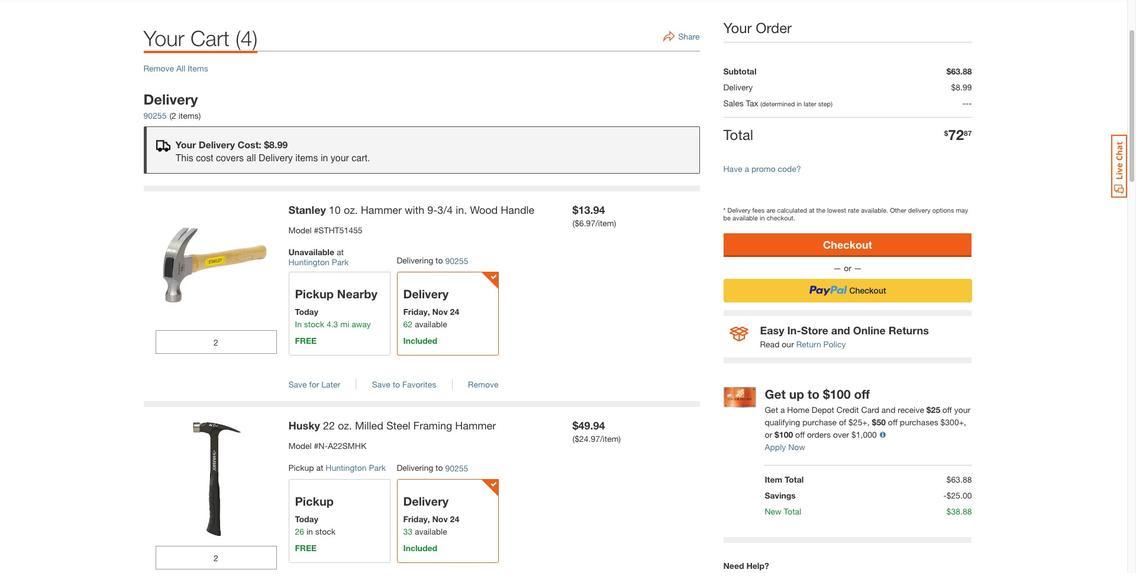 Task type: vqa. For each thing, say whether or not it's contained in the screenshot.
1st Model from the bottom of the page
yes



Task type: locate. For each thing, give the bounding box(es) containing it.
pickup today 26 in stock
[[295, 495, 335, 537]]

2 vertical spatial total
[[784, 507, 801, 517]]

and up policy
[[831, 324, 850, 337]]

0 horizontal spatial )
[[199, 111, 201, 121]]

1 vertical spatial get
[[765, 405, 778, 415]]

get for a
[[765, 405, 778, 415]]

0 vertical spatial stock
[[304, 320, 324, 330]]

1 vertical spatial available
[[415, 320, 447, 330]]

available for pickup nearby
[[415, 320, 447, 330]]

nov 24
[[432, 307, 459, 317], [432, 515, 459, 525]]

1 vertical spatial total
[[785, 475, 804, 485]]

this
[[175, 153, 193, 164]]

1 vertical spatial nov 24
[[432, 515, 459, 525]]

# for pickup
[[314, 441, 319, 451]]

0 vertical spatial and
[[831, 324, 850, 337]]

in.
[[456, 204, 467, 217]]

huntington inside unavailable at huntington park
[[288, 257, 329, 267]]

stock right 26
[[315, 527, 335, 537]]

total right new
[[784, 507, 801, 517]]

1 vertical spatial delivering to 90255
[[397, 463, 468, 474]]

$100 off orders over $1,000
[[775, 430, 877, 440]]

— or —
[[833, 263, 862, 273]]

/item) inside $49.94 ( $24.97 /item)
[[600, 434, 621, 444]]

your for your cart ( 4 )
[[143, 25, 185, 51]]

0 vertical spatial $8.99
[[951, 82, 972, 92]]

items inside your delivery cost: $8.99 this cost covers all delivery items in your cart .
[[295, 153, 318, 164]]

2 delivering from the top
[[397, 463, 433, 473]]

1 horizontal spatial park
[[369, 463, 386, 473]]

stock inside the pickup today 26 in stock
[[315, 527, 335, 537]]

get up qualifying
[[765, 405, 778, 415]]

available inside delivery friday, nov 24 33 available
[[415, 527, 447, 537]]

your for your order
[[723, 20, 752, 36]]

model down husky
[[288, 441, 312, 451]]

off
[[854, 388, 870, 402], [942, 405, 952, 415], [888, 418, 898, 428], [795, 430, 805, 440]]

friday, inside delivery friday, nov 24 33 available
[[403, 515, 430, 525]]

3/4
[[437, 204, 453, 217]]

0 vertical spatial huntington
[[288, 257, 329, 267]]

1 $63.88 from the top
[[946, 66, 972, 76]]

delivery inside * delivery fees are calculated at the lowest rate available. other delivery options may be available in checkout.
[[727, 206, 751, 214]]

park down milled
[[369, 463, 386, 473]]

item
[[765, 475, 782, 485]]

/item) inside $13.94 ( $6.97 /item)
[[595, 218, 616, 228]]

unavailable
[[288, 247, 334, 257]]

—
[[833, 263, 842, 273], [854, 263, 862, 273]]

included down 62
[[403, 336, 437, 346]]

off inside off purchases $300+, or
[[888, 418, 898, 428]]

10
[[329, 204, 341, 217]]

savings
[[765, 491, 796, 501]]

$8.99
[[951, 82, 972, 92], [264, 139, 288, 150]]

cart
[[190, 25, 230, 51]]

$63.88 up the --- at the right
[[946, 66, 972, 76]]

0 vertical spatial at
[[809, 206, 814, 214]]

at down stht51455
[[337, 247, 344, 257]]

2 — from the left
[[854, 263, 862, 273]]

delivery right all
[[259, 153, 293, 164]]

delivery up 33
[[403, 495, 449, 509]]

at inside unavailable at huntington park
[[337, 247, 344, 257]]

have
[[723, 164, 742, 174]]

friday, up 62
[[403, 307, 430, 317]]

0 vertical spatial oz.
[[344, 204, 358, 217]]

pickup up 26
[[295, 495, 334, 509]]

72
[[948, 127, 964, 143]]

2 horizontal spatial at
[[809, 206, 814, 214]]

1 vertical spatial $100
[[775, 430, 793, 440]]

— down checkout
[[833, 263, 842, 273]]

1 vertical spatial delivering
[[397, 463, 433, 473]]

1 horizontal spatial $100
[[823, 388, 851, 402]]

1 vertical spatial park
[[369, 463, 386, 473]]

favorites
[[402, 380, 436, 390]]

0 vertical spatial #
[[314, 225, 319, 235]]

2 save from the left
[[372, 380, 390, 390]]

1 delivering to 90255 from the top
[[397, 256, 468, 266]]

0 vertical spatial 90255 link
[[143, 111, 167, 121]]

1 friday, from the top
[[403, 307, 430, 317]]

0 horizontal spatial and
[[831, 324, 850, 337]]

model # n-a22smhk
[[288, 441, 366, 451]]

pickup down model # n-a22smhk
[[288, 463, 314, 473]]

included for pickup nearby
[[403, 336, 437, 346]]

( inside $49.94 ( $24.97 /item)
[[572, 434, 575, 444]]

free down 26
[[295, 544, 317, 554]]

# for pickup nearby
[[314, 225, 319, 235]]

hammer
[[361, 204, 402, 217], [455, 420, 496, 433]]

2 vertical spatial available
[[415, 527, 447, 537]]

0 vertical spatial model
[[288, 225, 312, 235]]

hammer down remove link
[[455, 420, 496, 433]]

1 vertical spatial at
[[337, 247, 344, 257]]

save left for
[[288, 380, 307, 390]]

0 horizontal spatial items
[[179, 111, 199, 121]]

huntington down model # stht51455
[[288, 257, 329, 267]]

$8.99 up the --- at the right
[[951, 82, 972, 92]]

1 vertical spatial oz.
[[338, 420, 352, 433]]

delivery inside delivery friday, nov 24 33 available
[[403, 495, 449, 509]]

1 included from the top
[[403, 336, 437, 346]]

1 delivering from the top
[[397, 256, 433, 266]]

off right "$25"
[[942, 405, 952, 415]]

$49.94
[[572, 420, 605, 433]]

delivering down steel on the bottom of page
[[397, 463, 433, 473]]

away
[[352, 320, 371, 330]]

model
[[288, 225, 312, 235], [288, 441, 312, 451]]

0 vertical spatial free
[[295, 336, 317, 346]]

1 save from the left
[[288, 380, 307, 390]]

0 vertical spatial remove
[[143, 63, 174, 73]]

remove all items
[[143, 63, 208, 73]]

90255 left 2
[[143, 111, 167, 121]]

90255 for pickup nearby
[[445, 256, 468, 266]]

available inside * delivery fees are calculated at the lowest rate available. other delivery options may be available in checkout.
[[732, 214, 758, 222]]

total down "sales" at the top of page
[[723, 127, 753, 143]]

friday, for pickup
[[403, 515, 430, 525]]

off your qualifying purchase of $25+,
[[765, 405, 970, 428]]

2 included from the top
[[403, 544, 437, 554]]

0 vertical spatial )
[[252, 25, 258, 51]]

90255 for pickup
[[445, 464, 468, 474]]

1 vertical spatial )
[[199, 111, 201, 121]]

) right 2
[[199, 111, 201, 121]]

in left cart
[[321, 153, 328, 164]]

wood
[[470, 204, 498, 217]]

0 vertical spatial items
[[179, 111, 199, 121]]

today up 26
[[295, 515, 318, 525]]

friday,
[[403, 307, 430, 317], [403, 515, 430, 525]]

off inside off your qualifying purchase of $25+,
[[942, 405, 952, 415]]

0 vertical spatial delivering
[[397, 256, 433, 266]]

to left favorites
[[393, 380, 400, 390]]

items up stanley
[[295, 153, 318, 164]]

in inside sales tax (determined in later step)
[[797, 100, 802, 108]]

friday, inside delivery friday, nov 24 62 available
[[403, 307, 430, 317]]

2 get from the top
[[765, 405, 778, 415]]

90255 link down the framing
[[445, 464, 468, 474]]

in left 'later'
[[797, 100, 802, 108]]

1 horizontal spatial $8.99
[[951, 82, 972, 92]]

pickup
[[295, 288, 334, 301], [288, 463, 314, 473], [295, 495, 334, 509]]

0 horizontal spatial $100
[[775, 430, 793, 440]]

nov 24 for pickup nearby
[[432, 307, 459, 317]]

2 today from the top
[[295, 515, 318, 525]]

2 vertical spatial at
[[316, 463, 323, 473]]

1 horizontal spatial )
[[252, 25, 258, 51]]

checkout button
[[723, 234, 972, 256]]

free for nearby
[[295, 336, 317, 346]]

2 $63.88 from the top
[[946, 475, 972, 485]]

0 horizontal spatial a
[[745, 164, 749, 174]]

stock for today
[[315, 527, 335, 537]]

stock for nearby
[[304, 320, 324, 330]]

free for today
[[295, 544, 317, 554]]

have a promo code?
[[723, 164, 801, 174]]

park down stht51455
[[332, 257, 349, 267]]

1 vertical spatial 90255
[[445, 256, 468, 266]]

1 vertical spatial #
[[314, 441, 319, 451]]

0 vertical spatial get
[[765, 388, 786, 402]]

# down husky
[[314, 441, 319, 451]]

0 vertical spatial $100
[[823, 388, 851, 402]]

delivery up 62
[[403, 288, 449, 301]]

2 vertical spatial pickup
[[295, 495, 334, 509]]

huntington down the a22smhk
[[326, 463, 367, 473]]

delivering to 90255 up delivery friday, nov 24 62 available
[[397, 256, 468, 266]]

friday, up 33
[[403, 515, 430, 525]]

0 horizontal spatial remove
[[143, 63, 174, 73]]

total right item
[[785, 475, 804, 485]]

2 # from the top
[[314, 441, 319, 451]]

nov 24 for pickup
[[432, 515, 459, 525]]

apply now image
[[880, 433, 886, 438]]

0 vertical spatial friday,
[[403, 307, 430, 317]]

delivering for pickup nearby
[[397, 256, 433, 266]]

save for later link
[[288, 380, 340, 390]]

model for pickup nearby
[[288, 225, 312, 235]]

1 vertical spatial model
[[288, 441, 312, 451]]

1 vertical spatial hammer
[[455, 420, 496, 433]]

huntington park button down model # stht51455
[[288, 257, 349, 267]]

0 vertical spatial your
[[331, 153, 349, 164]]

save for later
[[288, 380, 340, 390]]

a up qualifying
[[780, 405, 785, 415]]

0 horizontal spatial $8.99
[[264, 139, 288, 150]]

$8.99 right cost:
[[264, 139, 288, 150]]

husky 22 oz. milled steel framing hammer
[[288, 420, 496, 433]]

90255 link left 2
[[143, 111, 167, 121]]

park inside unavailable at huntington park
[[332, 257, 349, 267]]

1 horizontal spatial hammer
[[455, 420, 496, 433]]

1 vertical spatial a
[[780, 405, 785, 415]]

— down checkout button
[[854, 263, 862, 273]]

save left favorites
[[372, 380, 390, 390]]

0 horizontal spatial hammer
[[361, 204, 402, 217]]

share cart image
[[663, 30, 678, 43]]

#
[[314, 225, 319, 235], [314, 441, 319, 451]]

cart
[[352, 153, 367, 164]]

oz. for pickup nearby
[[344, 204, 358, 217]]

a for get
[[780, 405, 785, 415]]

delivery
[[723, 82, 753, 92], [143, 91, 198, 108], [199, 139, 235, 150], [259, 153, 293, 164], [727, 206, 751, 214], [403, 288, 449, 301], [403, 495, 449, 509]]

1 nov 24 from the top
[[432, 307, 459, 317]]

delivering to 90255 down the framing
[[397, 463, 468, 474]]

2 model from the top
[[288, 441, 312, 451]]

oz. right 10
[[344, 204, 358, 217]]

♢
[[870, 388, 870, 388]]

save
[[288, 380, 307, 390], [372, 380, 390, 390]]

(
[[235, 25, 241, 51], [169, 111, 172, 121], [572, 218, 575, 228], [572, 434, 575, 444]]

90255
[[143, 111, 167, 121], [445, 256, 468, 266], [445, 464, 468, 474]]

items right 2
[[179, 111, 199, 121]]

1 horizontal spatial at
[[337, 247, 344, 257]]

available for pickup
[[415, 527, 447, 537]]

( down "$13.94"
[[572, 218, 575, 228]]

/item) down "$13.94"
[[595, 218, 616, 228]]

huntington park button
[[288, 257, 349, 267], [326, 463, 386, 473]]

0 vertical spatial /item)
[[595, 218, 616, 228]]

in-
[[787, 324, 801, 337]]

your left cart
[[331, 153, 349, 164]]

0 vertical spatial nov 24
[[432, 307, 459, 317]]

hammer left with
[[361, 204, 402, 217]]

22 oz. milled steel framing hammer image
[[155, 420, 277, 541]]

pickup up in
[[295, 288, 334, 301]]

$ 72 87
[[944, 127, 972, 143]]

get left up
[[765, 388, 786, 402]]

1 horizontal spatial your
[[954, 405, 970, 415]]

0 vertical spatial today
[[295, 307, 318, 317]]

# down stanley
[[314, 225, 319, 235]]

1 horizontal spatial —
[[854, 263, 862, 273]]

1 vertical spatial or
[[765, 430, 772, 440]]

0 horizontal spatial your
[[331, 153, 349, 164]]

and up $50
[[881, 405, 895, 415]]

90255 down the framing
[[445, 464, 468, 474]]

in right 26
[[306, 527, 313, 537]]

in left are
[[760, 214, 765, 222]]

0 vertical spatial included
[[403, 336, 437, 346]]

your inside off your qualifying purchase of $25+,
[[954, 405, 970, 415]]

nov 24 inside delivery friday, nov 24 62 available
[[432, 307, 459, 317]]

easy
[[760, 324, 784, 337]]

0 vertical spatial pickup
[[295, 288, 334, 301]]

0 vertical spatial park
[[332, 257, 349, 267]]

for
[[309, 380, 319, 390]]

2 friday, from the top
[[403, 515, 430, 525]]

huntington park button for pickup
[[326, 463, 386, 473]]

2 delivering to 90255 from the top
[[397, 463, 468, 474]]

tax
[[746, 98, 758, 108]]

1 vertical spatial huntington park button
[[326, 463, 386, 473]]

62
[[403, 320, 412, 330]]

your up remove all items link
[[143, 25, 185, 51]]

in inside your delivery cost: $8.99 this cost covers all delivery items in your cart .
[[321, 153, 328, 164]]

2 nov 24 from the top
[[432, 515, 459, 525]]

33
[[403, 527, 412, 537]]

pickup for nearby
[[295, 288, 334, 301]]

model down stanley
[[288, 225, 312, 235]]

off right $50
[[888, 418, 898, 428]]

1 today from the top
[[295, 307, 318, 317]]

/item) for pickup nearby
[[595, 218, 616, 228]]

with
[[405, 204, 424, 217]]

items
[[188, 63, 208, 73]]

stock inside pickup nearby today in stock 4.3 mi away
[[304, 320, 324, 330]]

in
[[797, 100, 802, 108], [321, 153, 328, 164], [760, 214, 765, 222], [306, 527, 313, 537]]

2 vertical spatial 90255 link
[[445, 464, 468, 474]]

at inside * delivery fees are calculated at the lowest rate available. other delivery options may be available in checkout.
[[809, 206, 814, 214]]

delivering up delivery friday, nov 24 62 available
[[397, 256, 433, 266]]

90255 link for pickup nearby
[[445, 256, 468, 266]]

order
[[756, 20, 792, 36]]

oz. right "22"
[[338, 420, 352, 433]]

1 vertical spatial 90255 link
[[445, 256, 468, 266]]

0 vertical spatial delivering to 90255
[[397, 256, 468, 266]]

90255 down in.
[[445, 256, 468, 266]]

$100 up apply now
[[775, 430, 793, 440]]

0 horizontal spatial at
[[316, 463, 323, 473]]

share
[[678, 31, 700, 41]]

0 vertical spatial a
[[745, 164, 749, 174]]

0 horizontal spatial park
[[332, 257, 349, 267]]

$25.00
[[946, 491, 972, 501]]

a right have
[[745, 164, 749, 174]]

0 vertical spatial $63.88
[[946, 66, 972, 76]]

remove link
[[468, 380, 498, 390]]

1 vertical spatial /item)
[[600, 434, 621, 444]]

0 horizontal spatial save
[[288, 380, 307, 390]]

1 vertical spatial huntington
[[326, 463, 367, 473]]

$25
[[926, 405, 940, 415]]

at left the
[[809, 206, 814, 214]]

1 vertical spatial your
[[954, 405, 970, 415]]

2 vertical spatial 90255
[[445, 464, 468, 474]]

1 vertical spatial friday,
[[403, 515, 430, 525]]

$
[[944, 129, 948, 138]]

0 vertical spatial hammer
[[361, 204, 402, 217]]

1 free from the top
[[295, 336, 317, 346]]

/item) for pickup
[[600, 434, 621, 444]]

.
[[367, 153, 370, 164]]

all
[[246, 153, 256, 164]]

pickup inside the pickup today 26 in stock
[[295, 495, 334, 509]]

or down checkout
[[844, 263, 851, 273]]

today inside the pickup today 26 in stock
[[295, 515, 318, 525]]

0 vertical spatial huntington park button
[[288, 257, 349, 267]]

cost
[[196, 153, 213, 164]]

huntington for pickup
[[326, 463, 367, 473]]

90255 link down in.
[[445, 256, 468, 266]]

0 horizontal spatial or
[[765, 430, 772, 440]]

1 model from the top
[[288, 225, 312, 235]]

pickup inside pickup nearby today in stock 4.3 mi away
[[295, 288, 334, 301]]

) right cart
[[252, 25, 258, 51]]

1 horizontal spatial a
[[780, 405, 785, 415]]

1 # from the top
[[314, 225, 319, 235]]

1 horizontal spatial remove
[[468, 380, 498, 390]]

1 vertical spatial items
[[295, 153, 318, 164]]

at for pickup
[[316, 463, 323, 473]]

your left order
[[723, 20, 752, 36]]

included down 33
[[403, 544, 437, 554]]

your
[[331, 153, 349, 164], [954, 405, 970, 415]]

$100
[[823, 388, 851, 402], [775, 430, 793, 440]]

0 vertical spatial available
[[732, 214, 758, 222]]

at down n- in the left bottom of the page
[[316, 463, 323, 473]]

rate
[[848, 206, 859, 214]]

free down in
[[295, 336, 317, 346]]

1 vertical spatial stock
[[315, 527, 335, 537]]

delivery right *
[[727, 206, 751, 214]]

1 vertical spatial $8.99
[[264, 139, 288, 150]]

your up this on the top
[[175, 139, 196, 150]]

remove
[[143, 63, 174, 73], [468, 380, 498, 390]]

nov 24 inside delivery friday, nov 24 33 available
[[432, 515, 459, 525]]

1 vertical spatial free
[[295, 544, 317, 554]]

0 horizontal spatial —
[[833, 263, 842, 273]]

1 horizontal spatial or
[[844, 263, 851, 273]]

None field
[[155, 331, 277, 354], [155, 547, 277, 570], [155, 331, 277, 354], [155, 547, 277, 570]]

( down the $49.94
[[572, 434, 575, 444]]

1 horizontal spatial and
[[881, 405, 895, 415]]

stock right in
[[304, 320, 324, 330]]

-
[[962, 98, 965, 108], [965, 98, 969, 108], [969, 98, 972, 108], [943, 491, 946, 501]]

1 vertical spatial today
[[295, 515, 318, 525]]

90255 link for pickup
[[445, 464, 468, 474]]

your up $300+,
[[954, 405, 970, 415]]

1 horizontal spatial items
[[295, 153, 318, 164]]

( up delivery home image
[[169, 111, 172, 121]]

$100 up credit
[[823, 388, 851, 402]]

/item) down the $49.94
[[600, 434, 621, 444]]

available right 33
[[415, 527, 447, 537]]

1 get from the top
[[765, 388, 786, 402]]

1 vertical spatial remove
[[468, 380, 498, 390]]

or inside off purchases $300+, or
[[765, 430, 772, 440]]

get for up
[[765, 388, 786, 402]]

available right be
[[732, 214, 758, 222]]

2 free from the top
[[295, 544, 317, 554]]

huntington park button down the a22smhk
[[326, 463, 386, 473]]

available right 62
[[415, 320, 447, 330]]

1 vertical spatial $63.88
[[946, 475, 972, 485]]

1 horizontal spatial save
[[372, 380, 390, 390]]

$49.94 ( $24.97 /item)
[[572, 420, 621, 444]]

$63.88 up $25.00
[[946, 475, 972, 485]]

your inside your delivery cost: $8.99 this cost covers all delivery items in your cart .
[[175, 139, 196, 150]]

today up in
[[295, 307, 318, 317]]

need
[[723, 562, 744, 572]]

or up apply
[[765, 430, 772, 440]]

live chat image
[[1111, 135, 1127, 198]]

1 vertical spatial included
[[403, 544, 437, 554]]

available inside delivery friday, nov 24 62 available
[[415, 320, 447, 330]]



Task type: describe. For each thing, give the bounding box(es) containing it.
to up delivery friday, nov 24 62 available
[[436, 256, 443, 266]]

delivery inside delivery friday, nov 24 62 available
[[403, 288, 449, 301]]

promo
[[751, 164, 776, 174]]

( 2 items )
[[169, 111, 201, 121]]

4
[[241, 25, 252, 51]]

0 vertical spatial or
[[844, 263, 851, 273]]

later
[[321, 380, 340, 390]]

later
[[804, 100, 816, 108]]

easy in-store and online returns read our return policy
[[760, 324, 929, 350]]

need help?
[[723, 562, 769, 572]]

today inside pickup nearby today in stock 4.3 mi away
[[295, 307, 318, 317]]

a22smhk
[[328, 441, 366, 451]]

pickup for at
[[288, 463, 314, 473]]

stht51455
[[319, 225, 362, 235]]

in inside the pickup today 26 in stock
[[306, 527, 313, 537]]

park for pickup nearby
[[332, 257, 349, 267]]

delivery home image
[[156, 140, 170, 152]]

model for pickup
[[288, 441, 312, 451]]

to down the framing
[[436, 463, 443, 473]]

in
[[295, 320, 302, 330]]

total for new total
[[784, 507, 801, 517]]

of
[[839, 418, 846, 428]]

apply now
[[765, 443, 805, 453]]

n-
[[319, 441, 328, 451]]

$50
[[872, 418, 886, 428]]

our
[[782, 340, 794, 350]]

pickup at huntington park
[[288, 463, 386, 473]]

share link
[[678, 31, 700, 41]]

get a home depot credit card and receive $25
[[765, 405, 940, 415]]

your inside your delivery cost: $8.99 this cost covers all delivery items in your cart .
[[331, 153, 349, 164]]

model # stht51455
[[288, 225, 362, 235]]

available.
[[861, 206, 888, 214]]

pickup nearby today in stock 4.3 mi away
[[295, 288, 377, 330]]

oz. for pickup
[[338, 420, 352, 433]]

to right up
[[808, 388, 820, 402]]

in inside * delivery fees are calculated at the lowest rate available. other delivery options may be available in checkout.
[[760, 214, 765, 222]]

are
[[766, 206, 775, 214]]

new total
[[765, 507, 801, 517]]

policy
[[823, 340, 846, 350]]

1 vertical spatial and
[[881, 405, 895, 415]]

and inside easy in-store and online returns read our return policy
[[831, 324, 850, 337]]

delivering to 90255 for pickup nearby
[[397, 256, 468, 266]]

park for pickup
[[369, 463, 386, 473]]

help?
[[746, 562, 769, 572]]

fees
[[752, 206, 765, 214]]

huntington park button for pickup nearby
[[288, 257, 349, 267]]

save for save to favorites
[[372, 380, 390, 390]]

pickup for today
[[295, 495, 334, 509]]

subtotal
[[723, 66, 756, 76]]

$25+,
[[849, 418, 870, 428]]

checkout
[[823, 238, 872, 251]]

delivering for pickup
[[397, 463, 433, 473]]

9-
[[427, 204, 437, 217]]

delivering to 90255 for pickup
[[397, 463, 468, 474]]

returns
[[889, 324, 929, 337]]

10 oz. hammer with 9-3/4 in. wood handle image
[[155, 204, 277, 325]]

0 vertical spatial total
[[723, 127, 753, 143]]

lowest
[[827, 206, 846, 214]]

total for item total
[[785, 475, 804, 485]]

have a promo code? link
[[723, 164, 801, 174]]

up
[[789, 388, 804, 402]]

stanley 10 oz. hammer with 9-3/4 in. wood handle
[[288, 204, 534, 217]]

$13.94
[[572, 204, 605, 217]]

off up now
[[795, 430, 805, 440]]

husky
[[288, 420, 320, 433]]

off up card
[[854, 388, 870, 402]]

store
[[801, 324, 828, 337]]

now
[[788, 443, 805, 453]]

save to favorites
[[372, 380, 436, 390]]

( right cart
[[235, 25, 241, 51]]

credit
[[837, 405, 859, 415]]

2
[[172, 111, 176, 121]]

$300+,
[[941, 418, 966, 428]]

* delivery fees are calculated at the lowest rate available. other delivery options may be available in checkout.
[[723, 206, 968, 222]]

your for your delivery cost: $8.99 this cost covers all delivery items in your cart .
[[175, 139, 196, 150]]

return
[[796, 340, 821, 350]]

a for have
[[745, 164, 749, 174]]

22
[[323, 420, 335, 433]]

off purchases $300+, or
[[765, 418, 966, 440]]

friday, for pickup nearby
[[403, 307, 430, 317]]

calculated
[[777, 206, 807, 214]]

0 vertical spatial 90255
[[143, 111, 167, 121]]

handle
[[501, 204, 534, 217]]

your delivery cost: $8.99 this cost covers all delivery items in your cart .
[[175, 139, 370, 164]]

87
[[964, 129, 972, 138]]

remove for remove all items
[[143, 63, 174, 73]]

other
[[890, 206, 906, 214]]

purchase
[[802, 418, 837, 428]]

be
[[723, 214, 731, 222]]

$63.88 for subtotal
[[946, 66, 972, 76]]

delivery friday, nov 24 62 available
[[403, 288, 459, 330]]

remove for remove link
[[468, 380, 498, 390]]

framing
[[413, 420, 452, 433]]

delivery up cost
[[199, 139, 235, 150]]

at for pickup nearby
[[337, 247, 344, 257]]

$63.88 for item total
[[946, 475, 972, 485]]

save for save for later
[[288, 380, 307, 390]]

save to favorites link
[[372, 380, 436, 390]]

all
[[176, 63, 185, 73]]

purchases
[[900, 418, 938, 428]]

milled
[[355, 420, 383, 433]]

checkout.
[[767, 214, 795, 222]]

- $25.00
[[943, 491, 972, 501]]

online
[[853, 324, 886, 337]]

code?
[[778, 164, 801, 174]]

delivery up 2
[[143, 91, 198, 108]]

( inside $13.94 ( $6.97 /item)
[[572, 218, 575, 228]]

sales
[[723, 98, 744, 108]]

included for pickup
[[403, 544, 437, 554]]

delivery down subtotal
[[723, 82, 753, 92]]

1 — from the left
[[833, 263, 842, 273]]

over
[[833, 430, 849, 440]]

step)
[[818, 100, 832, 108]]

huntington for pickup nearby
[[288, 257, 329, 267]]

$8.99 inside your delivery cost: $8.99 this cost covers all delivery items in your cart .
[[264, 139, 288, 150]]

may
[[956, 206, 968, 214]]

depot
[[812, 405, 834, 415]]

$1,000
[[851, 430, 877, 440]]

your cart ( 4 )
[[143, 25, 258, 51]]

options
[[932, 206, 954, 214]]

(determined
[[760, 100, 795, 108]]



